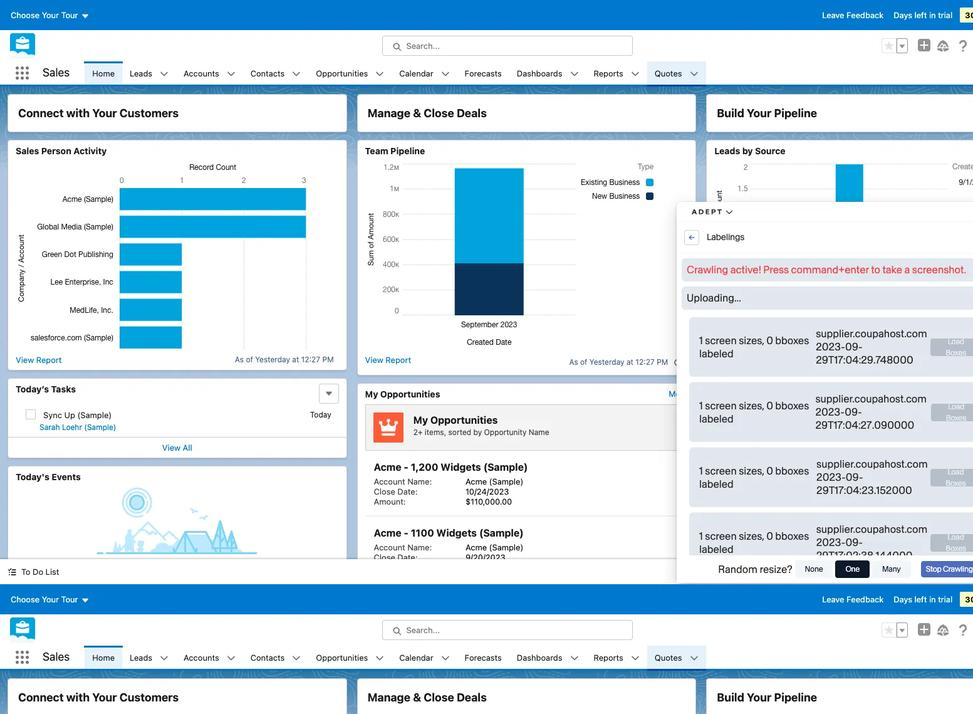 Task type: locate. For each thing, give the bounding box(es) containing it.
(800)
[[753, 487, 774, 497], [753, 572, 774, 582]]

text default image for contacts
[[292, 69, 301, 78]]

do
[[33, 697, 43, 707]]

up
[[64, 410, 75, 420]]

0 horizontal spatial more
[[609, 388, 629, 398]]

2+ up 1,200
[[384, 427, 393, 437]]

1 horizontal spatial as
[[510, 357, 519, 367]]

0 vertical spatial opportunity
[[454, 427, 497, 437]]

2 horizontal spatial as of yesterday at 12:​27 pm
[[830, 357, 929, 367]]

(800) for amy jordan (sample)
[[753, 487, 774, 497]]

lead status: down andy
[[664, 592, 711, 603]]

1 up advertisement
[[747, 572, 750, 582]]

1 lead status: from the top
[[664, 507, 711, 517]]

recently- up close date
[[335, 601, 377, 612]]

1 report from the left
[[36, 355, 62, 365]]

name: down 1,200
[[378, 476, 402, 487]]

1 vertical spatial (3)
[[758, 641, 771, 652]]

pm for manage
[[597, 357, 609, 367]]

1 vertical spatial name:
[[378, 542, 402, 552]]

as of yesterday at 12:​27 pm for manage & close deals
[[510, 357, 609, 367]]

1 horizontal spatial pm
[[597, 357, 609, 367]]

manage
[[338, 107, 381, 120], [18, 636, 61, 650]]

account name: down 1,200
[[344, 476, 402, 487]]

sales operations button
[[8, 670, 317, 697]]

1 horizontal spatial 12:​27
[[576, 357, 595, 367]]

sorted up amy jordan (sample)
[[739, 427, 761, 437]]

new for amy jordan (sample)
[[747, 507, 764, 517]]

0 vertical spatial company:
[[664, 497, 702, 507]]

report up the my opportunities
[[356, 355, 381, 365]]

view up the my leads
[[655, 355, 673, 365]]

pipeline right team
[[361, 145, 395, 156]]

by inside my opportunities 2+ items, sorted by opportunity name
[[444, 427, 452, 437]]

close date: down 1100
[[344, 552, 388, 562]]

0 horizontal spatial recently-
[[335, 601, 377, 612]]

company: for amy
[[664, 497, 702, 507]]

contacts link
[[243, 61, 292, 85]]

text default image inside calendar list item
[[441, 69, 450, 78]]

1 horizontal spatial recently-
[[655, 641, 697, 652]]

1,200
[[381, 461, 409, 473]]

acme down acme - 1,200 widgets (sample)
[[427, 476, 448, 487]]

sales up 'to do list'
[[31, 678, 53, 689]]

forecasts link
[[457, 61, 510, 85]]

2 sorted from the left
[[739, 427, 761, 437]]

1 vertical spatial -
[[374, 527, 379, 539]]

email: down andy
[[664, 562, 687, 572]]

2 name from the left
[[774, 427, 795, 437]]

12:​27
[[271, 355, 291, 364], [576, 357, 595, 367], [896, 357, 915, 367]]

pm
[[293, 355, 304, 364], [597, 357, 609, 367], [917, 357, 929, 367]]

salesforce.com up 9/6/2023
[[429, 641, 487, 651]]

0 vertical spatial account
[[344, 476, 376, 487]]

0 horizontal spatial opportunity
[[361, 678, 403, 687]]

your right with
[[92, 107, 117, 120]]

account name:
[[344, 476, 402, 487], [344, 542, 402, 552]]

name inside my leads 2+ items, sorted by name
[[774, 427, 795, 437]]

1 vertical spatial date:
[[368, 552, 388, 562]]

by for manage & close deals
[[444, 427, 452, 437]]

info@salesforce.com for amy jordan (sample)
[[747, 476, 826, 487]]

info@salesforce.com up enterprise,
[[747, 476, 826, 487]]

items, for close
[[395, 427, 417, 437]]

1 horizontal spatial yesterday
[[530, 357, 565, 367]]

home link
[[85, 61, 122, 85]]

sales left "person"
[[16, 145, 39, 156]]

the left 'day.'
[[228, 580, 240, 590]]

view report link up the my opportunities
[[335, 355, 381, 370]]

1 account from the top
[[344, 476, 376, 487]]

amount:
[[344, 497, 376, 507], [344, 562, 376, 572]]

view report link up the my leads
[[655, 355, 701, 370]]

1 status: from the top
[[685, 507, 711, 517]]

source
[[696, 145, 726, 156]]

1 horizontal spatial as of yesterday at 12:​27 pm
[[510, 357, 609, 367]]

pipeline up source
[[715, 107, 758, 120]]

you're
[[106, 580, 130, 590]]

1 view report link from the left
[[16, 355, 62, 365]]

text default image inside sales operations dropdown button
[[16, 679, 26, 689]]

& up "team pipeline"
[[383, 107, 392, 120]]

text default image
[[160, 69, 169, 78], [227, 69, 236, 78], [292, 69, 301, 78], [376, 69, 385, 78], [441, 69, 450, 78], [690, 69, 699, 78], [614, 358, 623, 367]]

1 vertical spatial viewed
[[697, 641, 728, 652]]

2 horizontal spatial yesterday
[[850, 357, 885, 367]]

pipeline
[[715, 107, 758, 120], [361, 145, 395, 156]]

1 1 (800) 667-6389 from the top
[[747, 487, 816, 497]]

0 vertical spatial source:
[[685, 517, 714, 527]]

close date: for 1,200
[[344, 487, 388, 497]]

list item
[[944, 61, 964, 85]]

1 more from the left
[[609, 388, 629, 398]]

6389 for andy smith (sample)
[[795, 572, 816, 582]]

company: down andy
[[664, 582, 702, 592]]

2 account name: from the top
[[344, 542, 402, 552]]

4 lead from the top
[[664, 603, 682, 613]]

leads list item
[[122, 61, 176, 85]]

leads inside "leads" link
[[130, 68, 152, 78]]

667- up advertisement
[[776, 572, 795, 582]]

1 horizontal spatial salesforce.com
[[429, 641, 487, 651]]

lead status:
[[664, 507, 711, 517], [664, 592, 711, 603]]

items, up amy jordan (sample)
[[715, 427, 736, 437]]

viewed up maria
[[697, 641, 728, 652]]

0 vertical spatial (800)
[[753, 487, 774, 497]]

1 vertical spatial account name:
[[344, 542, 402, 552]]

account name: for 1,200
[[344, 476, 402, 487]]

1 vertical spatial recently-
[[655, 641, 697, 652]]

lead source: up recently-viewed leads (3)
[[664, 603, 714, 613]]

customers
[[120, 107, 179, 120]]

2 more from the left
[[929, 388, 949, 398]]

lead status: for andy
[[664, 592, 711, 603]]

(3) up mr. maria gardner (sample)
[[758, 641, 771, 652]]

(3) for manage & close deals
[[473, 601, 486, 612]]

0 horizontal spatial viewed
[[377, 601, 409, 612]]

2 (800) from the top
[[753, 572, 774, 582]]

0 vertical spatial salesforce.com
[[361, 628, 423, 638]]

2+
[[384, 427, 393, 437], [703, 427, 713, 437]]

0 vertical spatial recently-
[[335, 601, 377, 612]]

acme (sample) up $110,000.00
[[427, 476, 485, 487]]

smith
[[692, 547, 720, 559]]

0 vertical spatial amount:
[[344, 497, 376, 507]]

text default image inside opportunities "list item"
[[376, 69, 385, 78]]

text default image inside "leads" list item
[[160, 69, 169, 78]]

close for acme - 1,200 widgets (sample)
[[344, 487, 366, 497]]

1 account name: from the top
[[344, 476, 402, 487]]

sorted inside my opportunities 2+ items, sorted by opportunity name
[[419, 427, 442, 437]]

1 email: from the top
[[664, 476, 687, 487]]

2 lead source: from the top
[[664, 603, 714, 613]]

today's
[[16, 383, 49, 394]]

2+ for your
[[703, 427, 713, 437]]

0 vertical spatial sales
[[43, 66, 70, 79]]

company: for andy
[[664, 582, 702, 592]]

0 horizontal spatial view report
[[16, 355, 62, 365]]

1 items, from the left
[[395, 427, 417, 437]]

1 for amy jordan (sample)
[[747, 487, 750, 497]]

2 the from the left
[[228, 580, 240, 590]]

1 horizontal spatial report
[[356, 355, 381, 365]]

(3) for build your pipeline
[[758, 641, 771, 652]]

text default image inside quotes 'list item'
[[690, 69, 699, 78]]

manage for manage & close deals
[[338, 107, 381, 120]]

1 info@salesforce.com link from the top
[[747, 476, 826, 487]]

lead status: up andy
[[664, 507, 711, 517]]

forecasts
[[465, 68, 502, 78]]

0 vertical spatial new
[[747, 507, 764, 517]]

view for build your pipeline
[[655, 355, 673, 365]]

items, for pipeline
[[715, 427, 736, 437]]

1 horizontal spatial more link
[[929, 388, 949, 398]]

day.
[[243, 580, 258, 590]]

0 vertical spatial name:
[[378, 476, 402, 487]]

my opportunities
[[335, 388, 411, 399]]

1 horizontal spatial more
[[929, 388, 949, 398]]

by for build your pipeline
[[764, 427, 772, 437]]

salesforce.com up date
[[361, 628, 423, 638]]

1
[[747, 487, 750, 497], [747, 572, 750, 582]]

0 horizontal spatial salesforce.com
[[361, 628, 423, 638]]

info@salesforce.com link up enterprise,
[[747, 476, 826, 487]]

view report up the my leads
[[655, 355, 701, 365]]

andy
[[664, 547, 689, 559]]

1 vertical spatial info@salesforce.com link
[[747, 562, 826, 572]]

by inside my leads 2+ items, sorted by name
[[764, 427, 772, 437]]

text default image inside accounts 'list item'
[[227, 69, 236, 78]]

sorted inside my leads 2+ items, sorted by name
[[739, 427, 761, 437]]

1 info@salesforce.com from the top
[[747, 476, 826, 487]]

name: down 1100
[[378, 542, 402, 552]]

choose your tour
[[11, 10, 78, 20]]

0 vertical spatial widgets
[[411, 461, 451, 473]]

1 source: from the top
[[685, 517, 714, 527]]

manage up sales operations
[[18, 636, 61, 650]]

days left in trial
[[805, 10, 863, 20]]

0 horizontal spatial sorted
[[419, 427, 442, 437]]

1 new from the top
[[747, 507, 764, 517]]

email: for andy
[[664, 562, 687, 572]]

to do list
[[21, 697, 59, 707]]

contacts list item
[[243, 61, 309, 85]]

build your pipeline
[[658, 107, 758, 120]]

2 horizontal spatial as
[[830, 357, 838, 367]]

items,
[[395, 427, 417, 437], [715, 427, 736, 437]]

manage up "team pipeline"
[[338, 107, 381, 120]]

viewed up date
[[377, 601, 409, 612]]

list
[[85, 61, 964, 85]]

my for my leads 2+ items, sorted by name
[[703, 414, 718, 426]]

info@salesforce.com link up "universal technologies"
[[747, 562, 826, 572]]

1 horizontal spatial sorted
[[739, 427, 761, 437]]

name inside my opportunities 2+ items, sorted by opportunity name
[[499, 427, 520, 437]]

my inside my leads 2+ items, sorted by name
[[703, 414, 718, 426]]

2+ up jordan
[[703, 427, 713, 437]]

0 vertical spatial 667-
[[776, 487, 795, 497]]

widgets for 1,200
[[411, 461, 451, 473]]

your left tour
[[42, 10, 59, 20]]

0 horizontal spatial the
[[187, 580, 199, 590]]

0 vertical spatial acme (sample)
[[427, 476, 485, 487]]

0 horizontal spatial by
[[444, 427, 452, 437]]

opportunity inside my opportunities 2+ items, sorted by opportunity name
[[454, 427, 497, 437]]

- for 1100
[[374, 527, 379, 539]]

deals
[[427, 107, 457, 120]]

by
[[683, 145, 694, 156], [444, 427, 452, 437], [764, 427, 772, 437]]

0 vertical spatial phone:
[[664, 487, 690, 497]]

new for andy smith (sample)
[[747, 592, 764, 603]]

2 1 (800) 667-6389 from the top
[[747, 572, 816, 582]]

account name: down 1100
[[344, 542, 402, 552]]

1 vertical spatial sales
[[16, 145, 39, 156]]

free
[[132, 580, 147, 590]]

new left technologies
[[747, 592, 764, 603]]

0 vertical spatial info@salesforce.com link
[[747, 476, 826, 487]]

0 vertical spatial account name:
[[344, 476, 402, 487]]

- left 1100
[[374, 527, 379, 539]]

75
[[431, 628, 441, 638]]

1 acme (sample) from the top
[[427, 476, 485, 487]]

1 company: from the top
[[664, 497, 702, 507]]

2 close date: from the top
[[344, 552, 388, 562]]

source: for jordan
[[685, 517, 714, 527]]

2 name: from the top
[[378, 542, 402, 552]]

sales inside dropdown button
[[31, 678, 53, 689]]

1 up "website"
[[747, 487, 750, 497]]

0 horizontal spatial pipeline
[[361, 145, 395, 156]]

2 view report from the left
[[335, 355, 381, 365]]

0 vertical spatial close date:
[[344, 487, 388, 497]]

1 vertical spatial salesforce.com
[[429, 641, 487, 651]]

1 vertical spatial email:
[[664, 562, 687, 572]]

2 report from the left
[[356, 355, 381, 365]]

text default image for opportunities
[[376, 69, 385, 78]]

at
[[262, 355, 269, 364], [567, 357, 574, 367], [887, 357, 894, 367]]

6389 right universal
[[795, 572, 816, 582]]

1 more link from the left
[[609, 388, 629, 398]]

info@salesforce.com up "universal technologies"
[[747, 562, 826, 572]]

1 (800) 667-6389 up "website"
[[747, 487, 816, 497]]

667- left "inc"
[[776, 487, 795, 497]]

1 (800) 667-6389
[[747, 487, 816, 497], [747, 572, 816, 582]]

text default image inside contacts list item
[[292, 69, 301, 78]]

salesforce.com for salesforce.com - 75 widgets (sample)
[[361, 628, 423, 638]]

12:​27 for build your pipeline
[[896, 357, 915, 367]]

- for 1,200
[[374, 461, 379, 473]]

home
[[92, 68, 115, 78]]

my for my opportunities 2+ items, sorted by opportunity name
[[384, 414, 398, 426]]

phone: for amy
[[664, 487, 690, 497]]

group
[[792, 38, 819, 53]]

leads inside my leads 2+ items, sorted by name
[[721, 414, 749, 426]]

items, inside my leads 2+ items, sorted by name
[[715, 427, 736, 437]]

2 vertical spatial widgets
[[443, 628, 477, 638]]

status: up smith
[[685, 507, 711, 517]]

2 vertical spatial -
[[425, 628, 429, 638]]

email: down amy
[[664, 476, 687, 487]]

recently-
[[335, 601, 377, 612], [655, 641, 697, 652]]

acme (sample) down acme - 1100 widgets (sample)
[[427, 542, 485, 552]]

as of yesterday at 12:​27 pm for build your pipeline
[[830, 357, 929, 367]]

- left 1,200
[[374, 461, 379, 473]]

like
[[91, 580, 104, 590]]

status: for smith
[[685, 592, 711, 603]]

1 horizontal spatial the
[[228, 580, 240, 590]]

0 horizontal spatial 2+
[[384, 427, 393, 437]]

activity
[[74, 145, 107, 156]]

1 horizontal spatial opportunity
[[454, 427, 497, 437]]

close date: down 1,200
[[344, 487, 388, 497]]

operations
[[55, 678, 100, 689]]

1 vertical spatial account
[[344, 542, 376, 552]]

1 date: from the top
[[368, 487, 388, 497]]

sorted for close
[[419, 427, 442, 437]]

calendar link
[[392, 61, 441, 85]]

0 vertical spatial 1
[[747, 487, 750, 497]]

2 6389 from the top
[[795, 572, 816, 582]]

account for acme - 1,200 widgets (sample)
[[344, 476, 376, 487]]

widgets up "9/20/2023"
[[407, 527, 447, 539]]

sync up (sample) link
[[43, 410, 112, 420]]

2 info@salesforce.com from the top
[[747, 562, 826, 572]]

0 horizontal spatial &
[[142, 636, 150, 650]]

list containing home
[[85, 61, 964, 85]]

sarah loehr (sample) link
[[39, 422, 116, 432]]

recently- up mr.
[[655, 641, 697, 652]]

acme left 1100
[[344, 527, 372, 539]]

(800) for andy smith (sample)
[[753, 572, 774, 582]]

lead source: up andy
[[664, 517, 714, 527]]

new up 'andy smith (sample)'
[[747, 507, 764, 517]]

2 horizontal spatial view report link
[[655, 355, 701, 370]]

yesterday
[[225, 355, 260, 364], [530, 357, 565, 367], [850, 357, 885, 367]]

sales up 'connect'
[[43, 66, 70, 79]]

view report link up today's
[[16, 355, 62, 365]]

phone: down amy
[[664, 487, 690, 497]]

1 vertical spatial lead source:
[[664, 603, 714, 613]]

burton
[[445, 677, 471, 687]]

advertisement
[[747, 603, 802, 613]]

3 view report from the left
[[655, 355, 701, 365]]

(800) up "website"
[[753, 487, 774, 497]]

source: for smith
[[685, 603, 714, 613]]

1 667- from the top
[[776, 487, 795, 497]]

0 vertical spatial 1 (800) 667-6389
[[747, 487, 816, 497]]

2 horizontal spatial pm
[[917, 357, 929, 367]]

0 vertical spatial (3)
[[473, 601, 486, 612]]

source: up smith
[[685, 517, 714, 527]]

today's events
[[16, 471, 81, 482]]

date: down 1100
[[368, 552, 388, 562]]

1 lead source: from the top
[[664, 517, 714, 527]]

widgets
[[411, 461, 451, 473], [407, 527, 447, 539], [443, 628, 477, 638]]

2 items, from the left
[[715, 427, 736, 437]]

2 phone: from the top
[[664, 572, 690, 582]]

2 new from the top
[[747, 592, 764, 603]]

more link
[[609, 388, 629, 398], [929, 388, 949, 398]]

1 vertical spatial acme (sample)
[[427, 542, 485, 552]]

6389 right lee
[[795, 487, 816, 497]]

reports link
[[587, 61, 631, 85]]

2 acme (sample) from the top
[[427, 542, 485, 552]]

2 more link from the left
[[929, 388, 949, 398]]

view up the my opportunities
[[335, 355, 354, 365]]

1 horizontal spatial name
[[774, 427, 795, 437]]

1 name from the left
[[499, 427, 520, 437]]

source: up recently-viewed leads (3)
[[685, 603, 714, 613]]

jordan
[[688, 461, 722, 473]]

text default image
[[570, 69, 579, 78], [631, 69, 640, 78], [934, 358, 943, 367], [16, 679, 26, 689], [8, 697, 16, 706]]

your right build
[[688, 107, 712, 120]]

1 (800) 667-6389 for andy smith (sample)
[[747, 572, 816, 582]]

opportunity
[[454, 427, 497, 437], [361, 678, 403, 687]]

items, up 1,200
[[395, 427, 417, 437]]

by up amy jordan (sample)
[[764, 427, 772, 437]]

2 account from the top
[[344, 542, 376, 552]]

date: down 1,200
[[368, 487, 388, 497]]

sales
[[43, 66, 70, 79], [16, 145, 39, 156], [31, 678, 53, 689]]

text default image inside to do list button
[[8, 697, 16, 706]]

view up today's
[[16, 355, 34, 365]]

0 vertical spatial manage
[[338, 107, 381, 120]]

2 horizontal spatial by
[[764, 427, 772, 437]]

2 horizontal spatial view report
[[655, 355, 701, 365]]

1 1 from the top
[[747, 487, 750, 497]]

2 1 from the top
[[747, 572, 750, 582]]

name
[[499, 427, 520, 437], [774, 427, 795, 437]]

report up today's tasks
[[36, 355, 62, 365]]

2 horizontal spatial report
[[676, 355, 701, 365]]

view report up today's
[[16, 355, 62, 365]]

date:
[[368, 487, 388, 497], [368, 552, 388, 562]]

1 horizontal spatial view report
[[335, 355, 381, 365]]

by left source
[[683, 145, 694, 156]]

1 phone: from the top
[[664, 487, 690, 497]]

1 close date: from the top
[[344, 487, 388, 497]]

yesterday for build your pipeline
[[850, 357, 885, 367]]

the left the rest
[[187, 580, 199, 590]]

0 vertical spatial lead source:
[[664, 517, 714, 527]]

your for manage your business & data
[[64, 636, 88, 650]]

status: for jordan
[[685, 507, 711, 517]]

leads link
[[122, 61, 160, 85]]

info@salesforce.com link for amy jordan (sample)
[[747, 476, 826, 487]]

1 view report from the left
[[16, 355, 62, 365]]

0 vertical spatial status:
[[685, 507, 711, 517]]

1 horizontal spatial (3)
[[758, 641, 771, 652]]

widgets up salesforce.com (sample)
[[443, 628, 477, 638]]

0 horizontal spatial report
[[36, 355, 62, 365]]

sorted up acme - 1,200 widgets (sample)
[[419, 427, 442, 437]]

0 horizontal spatial (3)
[[473, 601, 486, 612]]

your left business
[[64, 636, 88, 650]]

- for 75
[[425, 628, 429, 638]]

2 source: from the top
[[685, 603, 714, 613]]

2+ inside my opportunities 2+ items, sorted by opportunity name
[[384, 427, 393, 437]]

1 horizontal spatial view report link
[[335, 355, 381, 370]]

2+ inside my leads 2+ items, sorted by name
[[703, 427, 713, 437]]

my inside my opportunities 2+ items, sorted by opportunity name
[[384, 414, 398, 426]]

salesforce.com - 75 widgets (sample)
[[361, 628, 516, 638]]

2 date: from the top
[[368, 552, 388, 562]]

view all link
[[147, 442, 177, 452]]

view report for deals
[[335, 355, 381, 365]]

2 lead status: from the top
[[664, 592, 711, 603]]

email:
[[664, 476, 687, 487], [664, 562, 687, 572]]

view
[[16, 355, 34, 365], [335, 355, 354, 365], [655, 355, 673, 365], [147, 442, 166, 452]]

(3) up salesforce.com (sample)
[[473, 601, 486, 612]]

accounts list item
[[176, 61, 243, 85]]

acme (sample) for acme - 1100 widgets (sample)
[[427, 542, 485, 552]]

(800) up advertisement
[[753, 572, 774, 582]]

view report link for deals
[[335, 355, 381, 370]]

view report
[[16, 355, 62, 365], [335, 355, 381, 365], [655, 355, 701, 365]]

0 vertical spatial date:
[[368, 487, 388, 497]]

widgets up 10/24/2023
[[411, 461, 451, 473]]

2 status: from the top
[[685, 592, 711, 603]]

lee
[[747, 497, 760, 507]]

1 2+ from the left
[[384, 427, 393, 437]]

1 vertical spatial phone:
[[664, 572, 690, 582]]

1 vertical spatial company:
[[664, 582, 702, 592]]

1 vertical spatial close date:
[[344, 552, 388, 562]]

1 vertical spatial status:
[[685, 592, 711, 603]]

0 vertical spatial &
[[383, 107, 392, 120]]

team
[[335, 145, 359, 156]]

1 sorted from the left
[[419, 427, 442, 437]]

items, inside my opportunities 2+ items, sorted by opportunity name
[[395, 427, 417, 437]]

1 vertical spatial lead status:
[[664, 592, 711, 603]]

leads
[[130, 68, 152, 78], [655, 145, 681, 156], [670, 388, 696, 399], [721, 414, 749, 426], [731, 641, 756, 652]]

&
[[383, 107, 392, 120], [142, 636, 150, 650]]

1 (800) 667-6389 up advertisement
[[747, 572, 816, 582]]

by up acme - 1,200 widgets (sample)
[[444, 427, 452, 437]]

1 horizontal spatial &
[[383, 107, 392, 120]]

0 horizontal spatial more link
[[609, 388, 629, 398]]

status: down smith
[[685, 592, 711, 603]]

2 2+ from the left
[[703, 427, 713, 437]]

1 (800) from the top
[[753, 487, 774, 497]]

more for build your pipeline
[[929, 388, 949, 398]]

2 info@salesforce.com link from the top
[[747, 562, 826, 572]]

2 email: from the top
[[664, 562, 687, 572]]

2 667- from the top
[[776, 572, 795, 582]]

new
[[747, 507, 764, 517], [747, 592, 764, 603]]

info@salesforce.com link for andy smith (sample)
[[747, 562, 826, 572]]

2 lead from the top
[[664, 517, 682, 527]]

0 vertical spatial -
[[374, 461, 379, 473]]

phone: down andy
[[664, 572, 690, 582]]

1 name: from the top
[[378, 476, 402, 487]]

1 vertical spatial info@salesforce.com
[[747, 562, 826, 572]]

1 6389 from the top
[[795, 487, 816, 497]]

calendar list item
[[392, 61, 457, 85]]

date: for 1100
[[368, 552, 388, 562]]

close
[[394, 107, 424, 120], [344, 487, 366, 497], [344, 552, 366, 562], [361, 654, 380, 663]]

view report up the my opportunities
[[335, 355, 381, 365]]

sales for sales operations
[[31, 678, 53, 689]]

account
[[344, 476, 376, 487], [344, 542, 376, 552]]

account name: for 1100
[[344, 542, 402, 552]]

12:​27 for manage & close deals
[[576, 357, 595, 367]]

2 company: from the top
[[664, 582, 702, 592]]

0 vertical spatial 6389
[[795, 487, 816, 497]]

date: for 1,200
[[368, 487, 388, 497]]

name:
[[378, 476, 402, 487], [378, 542, 402, 552]]

0 horizontal spatial manage
[[18, 636, 61, 650]]

- left 75
[[425, 628, 429, 638]]

company: down amy
[[664, 497, 702, 507]]

the
[[187, 580, 199, 590], [228, 580, 240, 590]]

maria
[[695, 668, 718, 678]]

your inside dropdown button
[[42, 10, 59, 20]]

0 horizontal spatial items,
[[395, 427, 417, 437]]

2 view report link from the left
[[335, 355, 381, 370]]

yesterday for manage & close deals
[[530, 357, 565, 367]]

report up the my leads
[[676, 355, 701, 365]]

now
[[927, 10, 944, 20]]

1 vertical spatial 1 (800) 667-6389
[[747, 572, 816, 582]]

2 horizontal spatial at
[[887, 357, 894, 367]]

build
[[658, 107, 685, 120]]

my for my opportunities
[[335, 388, 348, 399]]

acme (sample) for acme - 1,200 widgets (sample)
[[427, 476, 485, 487]]

& left data
[[142, 636, 150, 650]]



Task type: describe. For each thing, give the bounding box(es) containing it.
my opportunities 2+ items, sorted by opportunity name
[[384, 414, 520, 437]]

connect with your customers
[[18, 107, 179, 120]]

0 horizontal spatial at
[[262, 355, 269, 364]]

text default image for quotes
[[690, 69, 699, 78]]

search...
[[362, 41, 395, 51]]

salesforce.com (sample)
[[429, 641, 523, 651]]

at for build your pipeline
[[887, 357, 894, 367]]

buy
[[910, 10, 924, 20]]

close for salesforce.com - 75 widgets (sample)
[[361, 654, 380, 663]]

phone: for andy
[[664, 572, 690, 582]]

viewed for &
[[377, 601, 409, 612]]

inc
[[806, 497, 817, 507]]

as for build your pipeline
[[830, 357, 838, 367]]

buy now
[[910, 10, 944, 20]]

name: for 1100
[[378, 542, 402, 552]]

text default image inside the dashboards list item
[[570, 69, 579, 78]]

quotes list item
[[648, 61, 706, 85]]

sales operations
[[31, 678, 100, 689]]

sales person activity
[[16, 145, 107, 156]]

opportunities inside "list item"
[[316, 68, 368, 78]]

and
[[150, 580, 164, 590]]

universal technologies
[[747, 582, 834, 592]]

report for customers
[[36, 355, 62, 365]]

my leads link
[[655, 388, 696, 399]]

all
[[168, 442, 177, 452]]

vp
[[769, 693, 779, 703]]

acme - 1,200 widgets (sample)
[[344, 461, 498, 473]]

lee enterprise, inc
[[747, 497, 817, 507]]

tim
[[429, 677, 443, 687]]

events
[[52, 471, 81, 482]]

3 view report link from the left
[[655, 355, 701, 370]]

data
[[153, 636, 178, 650]]

choose
[[11, 10, 40, 20]]

1 amount: from the top
[[344, 497, 376, 507]]

acme down acme - 1100 widgets (sample)
[[427, 542, 448, 552]]

amy jordan (sample)
[[664, 461, 769, 473]]

2 amount: from the top
[[344, 562, 376, 572]]

9/6/2023
[[429, 653, 464, 663]]

667- for andy smith (sample)
[[776, 572, 795, 582]]

10/24/2023
[[427, 487, 470, 497]]

3 lead from the top
[[664, 592, 682, 603]]

leads by source
[[655, 145, 726, 156]]

contacts
[[251, 68, 285, 78]]

title
[[680, 694, 696, 703]]

report for deals
[[356, 355, 381, 365]]

connect
[[18, 107, 64, 120]]

salesforce.com for salesforce.com (sample)
[[429, 641, 487, 651]]

$9,000.00
[[429, 665, 468, 675]]

widgets for 75
[[443, 628, 477, 638]]

your for build your pipeline
[[688, 107, 712, 120]]

mr. maria gardner (sample)
[[680, 668, 792, 678]]

rest
[[201, 580, 216, 590]]

widgets for 1100
[[407, 527, 447, 539]]

reports list item
[[587, 61, 648, 85]]

more link for build your pipeline
[[929, 388, 949, 398]]

systems
[[762, 682, 794, 692]]

lead source: for andy
[[664, 603, 714, 613]]

sales for sales
[[43, 66, 70, 79]]

lead source: for amy
[[664, 517, 714, 527]]

loehr
[[62, 422, 82, 432]]

1 (800) 667-6389 for amy jordan (sample)
[[747, 487, 816, 497]]

close date: for 1100
[[344, 552, 388, 562]]

account for acme - 1100 widgets (sample)
[[344, 542, 376, 552]]

to do list button
[[0, 689, 67, 714]]

close for acme - 1100 widgets (sample)
[[344, 552, 366, 562]]

left
[[825, 10, 838, 20]]

days
[[805, 10, 823, 20]]

3 report from the left
[[676, 355, 701, 365]]

1 for andy smith (sample)
[[747, 572, 750, 582]]

my for my leads
[[655, 388, 668, 399]]

6389 for amy jordan (sample)
[[795, 487, 816, 497]]

calendar
[[400, 68, 434, 78]]

recently-viewed leads (3)
[[655, 641, 771, 652]]

more for manage & close deals
[[609, 388, 629, 398]]

manage & close deals
[[338, 107, 457, 120]]

view left all
[[147, 442, 166, 452]]

viewed for your
[[697, 641, 728, 652]]

website
[[747, 517, 777, 527]]

your for choose your tour
[[42, 10, 59, 20]]

in
[[840, 10, 847, 20]]

name: for 1,200
[[378, 476, 402, 487]]

667- for amy jordan (sample)
[[776, 487, 795, 497]]

view report link for customers
[[16, 355, 62, 365]]

pm for build
[[917, 357, 929, 367]]

1 lead from the top
[[664, 507, 682, 517]]

list
[[46, 697, 59, 707]]

search... button
[[337, 36, 588, 56]]

exec vp
[[749, 693, 779, 703]]

at for manage & close deals
[[567, 357, 574, 367]]

manage your business & data
[[18, 636, 178, 650]]

close date
[[361, 654, 399, 663]]

9/20/2023
[[427, 552, 467, 562]]

enterprise,
[[763, 497, 804, 507]]

looks like you're free and clear the rest of the day.
[[67, 580, 258, 590]]

sales for sales person activity
[[16, 145, 39, 156]]

0 horizontal spatial as
[[205, 355, 214, 364]]

opportunities list item
[[309, 61, 392, 85]]

1 vertical spatial &
[[142, 636, 150, 650]]

my opportunities link
[[335, 388, 411, 399]]

acme - 1100 widgets (sample)
[[344, 527, 494, 539]]

mr.
[[680, 668, 693, 678]]

quotes link
[[648, 61, 690, 85]]

view report for customers
[[16, 355, 62, 365]]

recently- for manage
[[335, 601, 377, 612]]

dashboards link
[[510, 61, 570, 85]]

person
[[41, 145, 71, 156]]

opportunity inside opportunity owner tim burton
[[361, 678, 403, 687]]

text default image inside reports list item
[[631, 69, 640, 78]]

recently- for build
[[655, 641, 697, 652]]

date
[[383, 654, 399, 663]]

technologies
[[784, 582, 834, 592]]

amy
[[664, 461, 686, 473]]

1 horizontal spatial by
[[683, 145, 694, 156]]

acme left 1,200
[[344, 461, 372, 473]]

3c
[[749, 682, 760, 692]]

opportunities inside my opportunities 2+ items, sorted by opportunity name
[[401, 414, 468, 426]]

text default image for leads
[[160, 69, 169, 78]]

0 vertical spatial pipeline
[[715, 107, 758, 120]]

company
[[680, 682, 714, 692]]

0 horizontal spatial 12:​27
[[271, 355, 291, 364]]

dashboards list item
[[510, 61, 587, 85]]

0 horizontal spatial yesterday
[[225, 355, 260, 364]]

dashboards
[[517, 68, 563, 78]]

quotes
[[655, 68, 682, 78]]

1 the from the left
[[187, 580, 199, 590]]

text default image for accounts
[[227, 69, 236, 78]]

view all
[[147, 442, 177, 452]]

business
[[91, 636, 140, 650]]

sync up (sample) sarah loehr (sample)
[[39, 410, 116, 432]]

view for connect with your customers
[[16, 355, 34, 365]]

exec
[[749, 693, 767, 703]]

1100
[[381, 527, 404, 539]]

30
[[876, 10, 887, 20]]

to
[[21, 697, 30, 707]]

andy smith (sample)
[[664, 547, 767, 559]]

sarah
[[39, 422, 60, 432]]

0 horizontal spatial pm
[[293, 355, 304, 364]]

owner
[[405, 678, 428, 687]]

leads inside my leads link
[[670, 388, 696, 399]]

2+ for &
[[384, 427, 393, 437]]

3c systems
[[749, 682, 794, 692]]

universal
[[747, 582, 782, 592]]

view for manage & close deals
[[335, 355, 354, 365]]

amount
[[361, 666, 388, 675]]

0 horizontal spatial as of yesterday at 12:​27 pm
[[205, 355, 304, 364]]

sync
[[43, 410, 62, 420]]

choose your tour button
[[10, 5, 90, 25]]

tasks
[[51, 383, 76, 394]]

email: for amy
[[664, 476, 687, 487]]

gardner
[[720, 668, 753, 678]]

lead status: for amy
[[664, 507, 711, 517]]

info@salesforce.com for andy smith (sample)
[[747, 562, 826, 572]]

sorted for pipeline
[[739, 427, 761, 437]]

manage for manage your business & data
[[18, 636, 61, 650]]

text default image for calendar
[[441, 69, 450, 78]]



Task type: vqa. For each thing, say whether or not it's contained in the screenshot.


